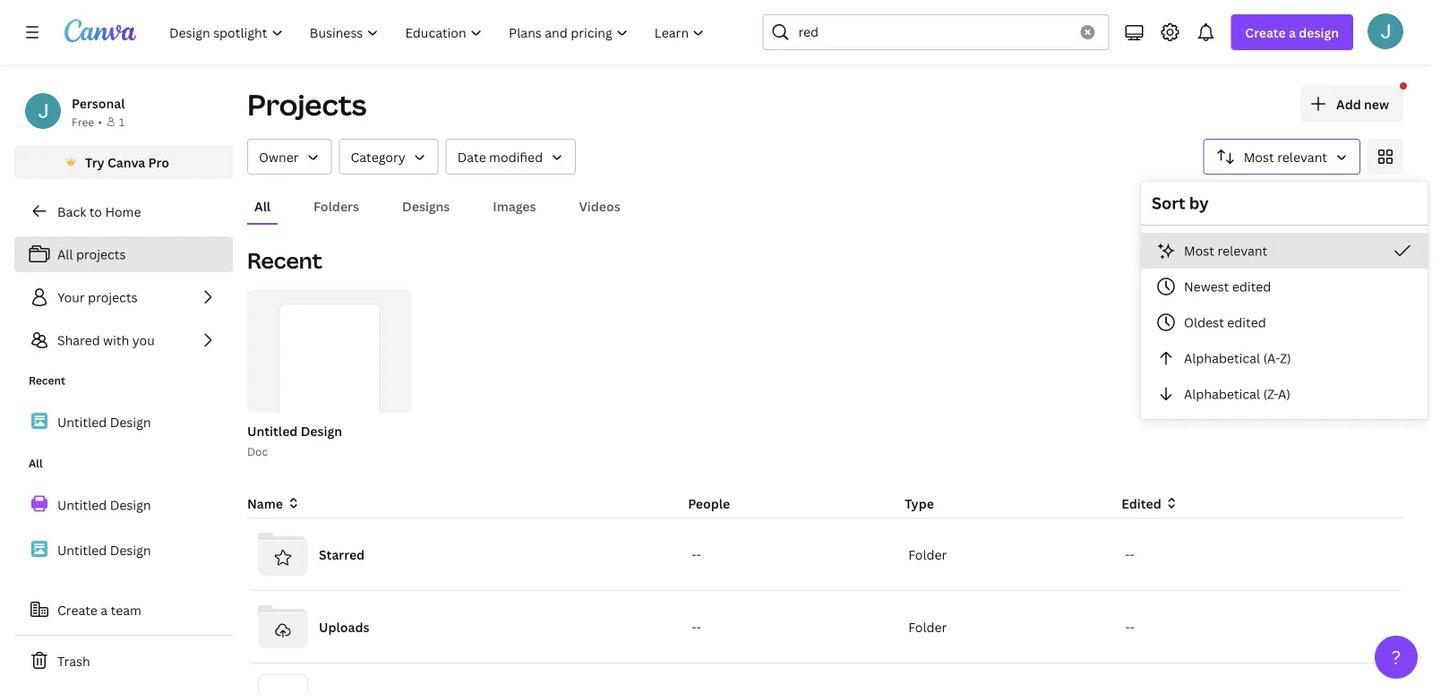 Task type: vqa. For each thing, say whether or not it's contained in the screenshot.
greg robinson IMAGE
no



Task type: describe. For each thing, give the bounding box(es) containing it.
design
[[1299, 24, 1339, 41]]

videos button
[[572, 189, 628, 223]]

free
[[72, 114, 94, 129]]

create a team button
[[14, 592, 233, 628]]

newest edited button
[[1141, 269, 1428, 305]]

by
[[1189, 192, 1209, 214]]

most relevant button
[[1141, 233, 1428, 269]]

create a design button
[[1231, 14, 1353, 50]]

date modified
[[457, 148, 543, 165]]

category
[[351, 148, 405, 165]]

type
[[905, 495, 934, 512]]

edited
[[1122, 495, 1161, 512]]

untitled for 2nd untitled design link
[[57, 496, 107, 513]]

all projects
[[57, 246, 126, 263]]

most inside sort by button
[[1244, 148, 1274, 165]]

Category button
[[339, 139, 439, 175]]

? button
[[1375, 636, 1418, 679]]

all button
[[247, 189, 278, 223]]

doc
[[247, 444, 268, 459]]

john smith image
[[1368, 13, 1404, 49]]

Search search field
[[798, 15, 1070, 49]]

untitled for 1st untitled design link from the bottom of the page
[[57, 542, 107, 559]]

1
[[119, 114, 125, 129]]

personal
[[72, 94, 125, 112]]

starred
[[319, 546, 365, 563]]

untitled design for 3rd untitled design link from the bottom
[[57, 414, 151, 431]]

name
[[247, 495, 283, 512]]

folders
[[314, 198, 359, 215]]

projects
[[247, 85, 367, 124]]

alphabetical (a-z) button
[[1141, 340, 1428, 376]]

untitled design for 2nd untitled design link
[[57, 496, 151, 513]]

most relevant option
[[1141, 233, 1428, 269]]

images
[[493, 198, 536, 215]]

home
[[105, 203, 141, 220]]

to
[[89, 203, 102, 220]]

all projects link
[[14, 236, 233, 272]]

name button
[[247, 494, 301, 513]]

oldest
[[1184, 314, 1224, 331]]

images button
[[486, 189, 543, 223]]

you
[[132, 332, 155, 349]]

oldest edited
[[1184, 314, 1266, 331]]

folder for starred
[[908, 546, 947, 563]]

untitled design for 1st untitled design link from the bottom of the page
[[57, 542, 151, 559]]

2 untitled design link from the top
[[14, 486, 233, 524]]

date
[[457, 148, 486, 165]]

Sort by button
[[1204, 139, 1361, 175]]

0 horizontal spatial all
[[29, 456, 43, 471]]

all for 'all' 'button' at the top left
[[254, 198, 271, 215]]

try
[[85, 154, 104, 171]]

all for all projects
[[57, 246, 73, 263]]

design inside the 'untitled design doc'
[[301, 422, 342, 439]]

?
[[1392, 644, 1401, 670]]

folder for uploads
[[908, 618, 947, 636]]

oldest edited button
[[1141, 305, 1428, 340]]

relevant inside button
[[1218, 242, 1268, 259]]

relevant inside sort by button
[[1277, 148, 1327, 165]]

shared
[[57, 332, 100, 349]]

sort by
[[1152, 192, 1209, 214]]

1 horizontal spatial recent
[[247, 246, 322, 275]]

alphabetical (z-a) button
[[1141, 376, 1428, 412]]

alphabetical (a-z) option
[[1141, 340, 1428, 376]]

back to home
[[57, 203, 141, 220]]

edited button
[[1122, 494, 1324, 513]]

untitled design button
[[247, 420, 342, 442]]

new
[[1364, 95, 1389, 112]]

free •
[[72, 114, 102, 129]]

a)
[[1278, 386, 1291, 403]]

sort
[[1152, 192, 1186, 214]]

projects for all projects
[[76, 246, 126, 263]]

newest edited
[[1184, 278, 1271, 295]]



Task type: locate. For each thing, give the bounding box(es) containing it.
0 vertical spatial list
[[14, 236, 233, 358]]

top level navigation element
[[158, 14, 720, 50]]

1 vertical spatial projects
[[88, 289, 138, 306]]

trash link
[[14, 643, 233, 679]]

0 vertical spatial all
[[254, 198, 271, 215]]

1 vertical spatial alphabetical
[[1184, 386, 1260, 403]]

relevant down add new dropdown button
[[1277, 148, 1327, 165]]

pro
[[148, 154, 169, 171]]

untitled inside the 'untitled design doc'
[[247, 422, 298, 439]]

edited up alphabetical (a-z)
[[1227, 314, 1266, 331]]

most relevant inside button
[[1184, 242, 1268, 259]]

canva
[[107, 154, 145, 171]]

design
[[110, 414, 151, 431], [301, 422, 342, 439], [110, 496, 151, 513], [110, 542, 151, 559]]

0 vertical spatial recent
[[247, 246, 322, 275]]

edited inside button
[[1232, 278, 1271, 295]]

all
[[254, 198, 271, 215], [57, 246, 73, 263], [29, 456, 43, 471]]

back
[[57, 203, 86, 220]]

alphabetical for alphabetical (z-a)
[[1184, 386, 1260, 403]]

most
[[1244, 148, 1274, 165], [1184, 242, 1215, 259]]

relevant
[[1277, 148, 1327, 165], [1218, 242, 1268, 259]]

your projects link
[[14, 279, 233, 315]]

1 vertical spatial edited
[[1227, 314, 1266, 331]]

most inside button
[[1184, 242, 1215, 259]]

list containing all projects
[[14, 236, 233, 358]]

create
[[1245, 24, 1286, 41], [57, 601, 98, 618]]

2 list from the top
[[14, 486, 233, 569]]

1 horizontal spatial all
[[57, 246, 73, 263]]

shared with you link
[[14, 322, 233, 358]]

0 vertical spatial untitled design link
[[14, 403, 233, 441]]

1 vertical spatial create
[[57, 601, 98, 618]]

a for team
[[101, 601, 108, 618]]

3 untitled design link from the top
[[14, 531, 233, 569]]

shared with you
[[57, 332, 155, 349]]

1 vertical spatial a
[[101, 601, 108, 618]]

0 vertical spatial folder
[[908, 546, 947, 563]]

team
[[111, 601, 141, 618]]

0 horizontal spatial a
[[101, 601, 108, 618]]

Date modified button
[[446, 139, 576, 175]]

1 list from the top
[[14, 236, 233, 358]]

alphabetical (z-a)
[[1184, 386, 1291, 403]]

create for create a team
[[57, 601, 98, 618]]

0 vertical spatial untitled design
[[57, 414, 151, 431]]

alphabetical inside option
[[1184, 350, 1260, 367]]

0 vertical spatial most
[[1244, 148, 1274, 165]]

create for create a design
[[1245, 24, 1286, 41]]

most relevant down add new dropdown button
[[1244, 148, 1327, 165]]

2 untitled design from the top
[[57, 496, 151, 513]]

recent down 'all' 'button' at the top left
[[247, 246, 322, 275]]

recent
[[247, 246, 322, 275], [29, 373, 65, 388]]

edited for newest edited
[[1232, 278, 1271, 295]]

alphabetical down alphabetical (a-z)
[[1184, 386, 1260, 403]]

a for design
[[1289, 24, 1296, 41]]

Owner button
[[247, 139, 332, 175]]

1 vertical spatial folder
[[908, 618, 947, 636]]

try canva pro button
[[14, 145, 233, 179]]

0 horizontal spatial most
[[1184, 242, 1215, 259]]

1 untitled design link from the top
[[14, 403, 233, 441]]

1 vertical spatial most relevant
[[1184, 242, 1268, 259]]

relevant up newest edited at top
[[1218, 242, 1268, 259]]

alphabetical (a-z)
[[1184, 350, 1291, 367]]

untitled design link
[[14, 403, 233, 441], [14, 486, 233, 524], [14, 531, 233, 569]]

0 vertical spatial a
[[1289, 24, 1296, 41]]

2 alphabetical from the top
[[1184, 386, 1260, 403]]

add new
[[1336, 95, 1389, 112]]

your
[[57, 289, 85, 306]]

folder
[[908, 546, 947, 563], [908, 618, 947, 636]]

0 horizontal spatial create
[[57, 601, 98, 618]]

all inside 'button'
[[254, 198, 271, 215]]

projects down back to home
[[76, 246, 126, 263]]

alphabetical for alphabetical (a-z)
[[1184, 350, 1260, 367]]

create inside button
[[57, 601, 98, 618]]

(a-
[[1263, 350, 1280, 367]]

untitled design
[[57, 414, 151, 431], [57, 496, 151, 513], [57, 542, 151, 559]]

with
[[103, 332, 129, 349]]

designs
[[402, 198, 450, 215]]

1 vertical spatial recent
[[29, 373, 65, 388]]

1 vertical spatial most
[[1184, 242, 1215, 259]]

projects
[[76, 246, 126, 263], [88, 289, 138, 306]]

create a team
[[57, 601, 141, 618]]

recent down shared at left
[[29, 373, 65, 388]]

(z-
[[1263, 386, 1278, 403]]

2 vertical spatial all
[[29, 456, 43, 471]]

a
[[1289, 24, 1296, 41], [101, 601, 108, 618]]

most relevant
[[1244, 148, 1327, 165], [1184, 242, 1268, 259]]

modified
[[489, 148, 543, 165]]

2 vertical spatial untitled design
[[57, 542, 151, 559]]

most relevant inside sort by button
[[1244, 148, 1327, 165]]

add new button
[[1301, 86, 1404, 122]]

videos
[[579, 198, 620, 215]]

try canva pro
[[85, 154, 169, 171]]

create left design
[[1245, 24, 1286, 41]]

create inside dropdown button
[[1245, 24, 1286, 41]]

edited up oldest edited at the top of the page
[[1232, 278, 1271, 295]]

a left team
[[101, 601, 108, 618]]

alphabetical
[[1184, 350, 1260, 367], [1184, 386, 1260, 403]]

folders button
[[306, 189, 366, 223]]

z)
[[1280, 350, 1291, 367]]

edited
[[1232, 278, 1271, 295], [1227, 314, 1266, 331]]

edited for oldest edited
[[1227, 314, 1266, 331]]

0 vertical spatial alphabetical
[[1184, 350, 1260, 367]]

1 alphabetical from the top
[[1184, 350, 1260, 367]]

1 horizontal spatial create
[[1245, 24, 1286, 41]]

-
[[692, 546, 696, 563], [696, 546, 701, 563], [1125, 546, 1130, 563], [1130, 546, 1135, 563], [692, 618, 696, 636], [696, 618, 701, 636], [1125, 618, 1130, 636], [1130, 618, 1135, 636]]

newest edited option
[[1141, 269, 1428, 305]]

a inside dropdown button
[[1289, 24, 1296, 41]]

projects right your
[[88, 289, 138, 306]]

None search field
[[763, 14, 1109, 50]]

1 horizontal spatial a
[[1289, 24, 1296, 41]]

1 vertical spatial list
[[14, 486, 233, 569]]

0 horizontal spatial recent
[[29, 373, 65, 388]]

1 vertical spatial untitled design
[[57, 496, 151, 513]]

a left design
[[1289, 24, 1296, 41]]

most relevant up newest edited at top
[[1184, 242, 1268, 259]]

1 untitled design from the top
[[57, 414, 151, 431]]

create left team
[[57, 601, 98, 618]]

create a design
[[1245, 24, 1339, 41]]

untitled for 3rd untitled design link from the bottom
[[57, 414, 107, 431]]

list containing untitled design
[[14, 486, 233, 569]]

0 vertical spatial projects
[[76, 246, 126, 263]]

your projects
[[57, 289, 138, 306]]

add
[[1336, 95, 1361, 112]]

--
[[692, 546, 701, 563], [1125, 546, 1135, 563], [692, 618, 701, 636], [1125, 618, 1135, 636]]

uploads
[[319, 618, 369, 636]]

1 horizontal spatial most
[[1244, 148, 1274, 165]]

0 vertical spatial relevant
[[1277, 148, 1327, 165]]

2 vertical spatial untitled design link
[[14, 531, 233, 569]]

sort by list box
[[1141, 233, 1428, 412]]

3 untitled design from the top
[[57, 542, 151, 559]]

a inside button
[[101, 601, 108, 618]]

owner
[[259, 148, 299, 165]]

0 vertical spatial most relevant
[[1244, 148, 1327, 165]]

1 vertical spatial all
[[57, 246, 73, 263]]

untitled
[[57, 414, 107, 431], [247, 422, 298, 439], [57, 496, 107, 513], [57, 542, 107, 559]]

trash
[[57, 653, 90, 670]]

1 horizontal spatial relevant
[[1277, 148, 1327, 165]]

0 horizontal spatial relevant
[[1218, 242, 1268, 259]]

people
[[688, 495, 730, 512]]

1 vertical spatial relevant
[[1218, 242, 1268, 259]]

untitled design doc
[[247, 422, 342, 459]]

list
[[14, 236, 233, 358], [14, 486, 233, 569]]

alphabetical inside option
[[1184, 386, 1260, 403]]

0 vertical spatial edited
[[1232, 278, 1271, 295]]

1 folder from the top
[[908, 546, 947, 563]]

2 folder from the top
[[908, 618, 947, 636]]

designs button
[[395, 189, 457, 223]]

alphabetical down oldest edited at the top of the page
[[1184, 350, 1260, 367]]

newest
[[1184, 278, 1229, 295]]

1 vertical spatial untitled design link
[[14, 486, 233, 524]]

2 horizontal spatial all
[[254, 198, 271, 215]]

projects for your projects
[[88, 289, 138, 306]]

0 vertical spatial create
[[1245, 24, 1286, 41]]

back to home link
[[14, 193, 233, 229]]

oldest edited option
[[1141, 305, 1428, 340]]

•
[[98, 114, 102, 129]]

alphabetical (z-a) option
[[1141, 376, 1428, 412]]

edited inside button
[[1227, 314, 1266, 331]]



